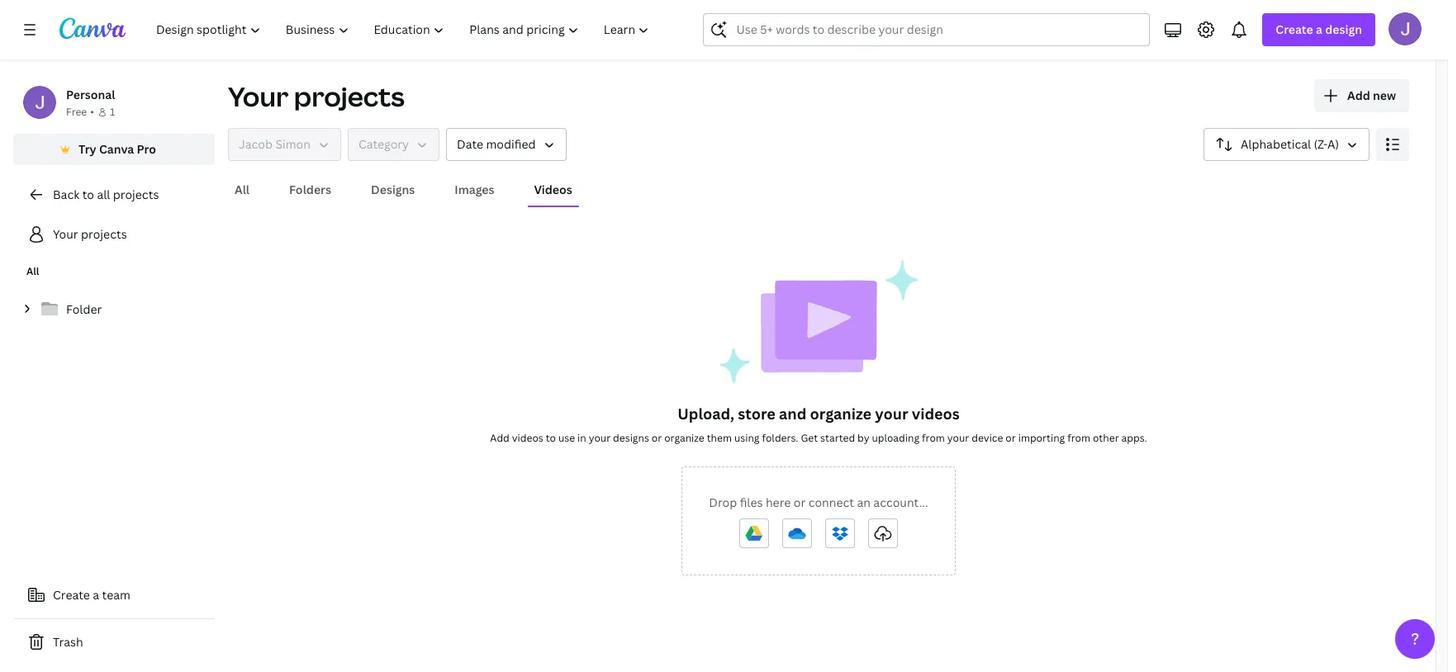Task type: locate. For each thing, give the bounding box(es) containing it.
personal
[[66, 87, 115, 102]]

0 vertical spatial your
[[228, 78, 289, 114]]

your right in
[[589, 431, 611, 445]]

None search field
[[703, 13, 1150, 46]]

using
[[734, 431, 760, 445]]

1 horizontal spatial to
[[546, 431, 556, 445]]

to
[[82, 187, 94, 202], [546, 431, 556, 445]]

category
[[358, 136, 409, 152]]

your down back in the left top of the page
[[53, 226, 78, 242]]

organize up started
[[810, 404, 871, 424]]

videos
[[912, 404, 960, 424], [512, 431, 543, 445]]

your projects
[[228, 78, 405, 114], [53, 226, 127, 242]]

designs
[[371, 182, 415, 197]]

0 horizontal spatial videos
[[512, 431, 543, 445]]

top level navigation element
[[145, 13, 664, 46]]

1 horizontal spatial all
[[235, 182, 250, 197]]

0 horizontal spatial organize
[[664, 431, 704, 445]]

folders button
[[283, 174, 338, 206]]

0 horizontal spatial your
[[53, 226, 78, 242]]

your
[[228, 78, 289, 114], [53, 226, 78, 242]]

videos up uploading
[[912, 404, 960, 424]]

1 vertical spatial to
[[546, 431, 556, 445]]

add new button
[[1314, 79, 1409, 112]]

1 vertical spatial a
[[93, 587, 99, 603]]

from left other on the right bottom of the page
[[1067, 431, 1090, 445]]

videos
[[534, 182, 572, 197]]

0 horizontal spatial your projects
[[53, 226, 127, 242]]

from right uploading
[[922, 431, 945, 445]]

projects right the all
[[113, 187, 159, 202]]

a inside dropdown button
[[1316, 21, 1323, 37]]

simon
[[275, 136, 311, 152]]

importing
[[1018, 431, 1065, 445]]

add left use
[[490, 431, 510, 445]]

videos left use
[[512, 431, 543, 445]]

canva
[[99, 141, 134, 157]]

back
[[53, 187, 79, 202]]

your left device on the bottom right of the page
[[947, 431, 969, 445]]

0 horizontal spatial add
[[490, 431, 510, 445]]

date modified
[[457, 136, 536, 152]]

organize
[[810, 404, 871, 424], [664, 431, 704, 445]]

0 vertical spatial add
[[1347, 88, 1370, 103]]

images button
[[448, 174, 501, 206]]

date
[[457, 136, 483, 152]]

1 horizontal spatial videos
[[912, 404, 960, 424]]

1 vertical spatial your
[[53, 226, 78, 242]]

1 horizontal spatial create
[[1276, 21, 1313, 37]]

create left design
[[1276, 21, 1313, 37]]

create inside dropdown button
[[1276, 21, 1313, 37]]

create a team button
[[13, 579, 215, 612]]

back to all projects link
[[13, 178, 215, 211]]

jacob
[[239, 136, 273, 152]]

1 vertical spatial videos
[[512, 431, 543, 445]]

0 vertical spatial your projects
[[228, 78, 405, 114]]

a
[[1316, 21, 1323, 37], [93, 587, 99, 603]]

2 from from the left
[[1067, 431, 1090, 445]]

design
[[1325, 21, 1362, 37]]

1 horizontal spatial organize
[[810, 404, 871, 424]]

organize down upload, in the bottom of the page
[[664, 431, 704, 445]]

add new
[[1347, 88, 1396, 103]]

1 horizontal spatial a
[[1316, 21, 1323, 37]]

or right designs
[[652, 431, 662, 445]]

your projects up simon
[[228, 78, 405, 114]]

to left the all
[[82, 187, 94, 202]]

or right here
[[794, 495, 806, 511]]

create left team
[[53, 587, 90, 603]]

0 vertical spatial videos
[[912, 404, 960, 424]]

add left new at right top
[[1347, 88, 1370, 103]]

your
[[875, 404, 908, 424], [589, 431, 611, 445], [947, 431, 969, 445]]

0 vertical spatial a
[[1316, 21, 1323, 37]]

0 vertical spatial create
[[1276, 21, 1313, 37]]

projects down the all
[[81, 226, 127, 242]]

0 horizontal spatial create
[[53, 587, 90, 603]]

a)
[[1328, 136, 1339, 152]]

new
[[1373, 88, 1396, 103]]

0 horizontal spatial a
[[93, 587, 99, 603]]

a left team
[[93, 587, 99, 603]]

add
[[1347, 88, 1370, 103], [490, 431, 510, 445]]

1
[[110, 105, 115, 119]]

1 horizontal spatial add
[[1347, 88, 1370, 103]]

folder
[[66, 302, 102, 317]]

0 vertical spatial organize
[[810, 404, 871, 424]]

projects up category
[[294, 78, 405, 114]]

in
[[578, 431, 586, 445]]

2 horizontal spatial your
[[947, 431, 969, 445]]

all
[[235, 182, 250, 197], [26, 264, 39, 278]]

folders
[[289, 182, 331, 197]]

create
[[1276, 21, 1313, 37], [53, 587, 90, 603]]

back to all projects
[[53, 187, 159, 202]]

0 horizontal spatial from
[[922, 431, 945, 445]]

device
[[972, 431, 1003, 445]]

to left use
[[546, 431, 556, 445]]

from
[[922, 431, 945, 445], [1067, 431, 1090, 445]]

get
[[801, 431, 818, 445]]

a inside button
[[93, 587, 99, 603]]

create inside button
[[53, 587, 90, 603]]

a left design
[[1316, 21, 1323, 37]]

folder link
[[13, 292, 215, 327]]

them
[[707, 431, 732, 445]]

1 vertical spatial add
[[490, 431, 510, 445]]

0 vertical spatial all
[[235, 182, 250, 197]]

1 vertical spatial create
[[53, 587, 90, 603]]

create a design
[[1276, 21, 1362, 37]]

projects
[[294, 78, 405, 114], [113, 187, 159, 202], [81, 226, 127, 242]]

all
[[97, 187, 110, 202]]

or
[[652, 431, 662, 445], [1006, 431, 1016, 445], [794, 495, 806, 511]]

0 vertical spatial to
[[82, 187, 94, 202]]

all inside all button
[[235, 182, 250, 197]]

or right device on the bottom right of the page
[[1006, 431, 1016, 445]]

and
[[779, 404, 807, 424]]

2 horizontal spatial or
[[1006, 431, 1016, 445]]

create a design button
[[1263, 13, 1375, 46]]

1 horizontal spatial from
[[1067, 431, 1090, 445]]

your projects down the all
[[53, 226, 127, 242]]

0 horizontal spatial all
[[26, 264, 39, 278]]

your up jacob
[[228, 78, 289, 114]]

your up uploading
[[875, 404, 908, 424]]



Task type: describe. For each thing, give the bounding box(es) containing it.
designs button
[[364, 174, 422, 206]]

2 vertical spatial projects
[[81, 226, 127, 242]]

1 vertical spatial projects
[[113, 187, 159, 202]]

videos button
[[527, 174, 579, 206]]

upload,
[[678, 404, 734, 424]]

an
[[857, 495, 871, 511]]

pro
[[137, 141, 156, 157]]

to inside upload, store and organize your videos add videos to use in your designs or organize them using folders. get started by uploading from your device or importing from other apps.
[[546, 431, 556, 445]]

0 vertical spatial projects
[[294, 78, 405, 114]]

trash link
[[13, 626, 215, 659]]

add inside dropdown button
[[1347, 88, 1370, 103]]

drop
[[709, 495, 737, 511]]

•
[[90, 105, 94, 119]]

free
[[66, 105, 87, 119]]

1 vertical spatial organize
[[664, 431, 704, 445]]

0 horizontal spatial to
[[82, 187, 94, 202]]

0 horizontal spatial your
[[589, 431, 611, 445]]

team
[[102, 587, 130, 603]]

free •
[[66, 105, 94, 119]]

Sort by button
[[1204, 128, 1370, 161]]

1 horizontal spatial or
[[794, 495, 806, 511]]

Owner button
[[228, 128, 341, 161]]

1 vertical spatial all
[[26, 264, 39, 278]]

store
[[738, 404, 776, 424]]

1 horizontal spatial your
[[875, 404, 908, 424]]

1 horizontal spatial your
[[228, 78, 289, 114]]

0 horizontal spatial or
[[652, 431, 662, 445]]

1 horizontal spatial your projects
[[228, 78, 405, 114]]

a for design
[[1316, 21, 1323, 37]]

try canva pro button
[[13, 134, 215, 165]]

designs
[[613, 431, 649, 445]]

your inside your projects link
[[53, 226, 78, 242]]

1 vertical spatial your projects
[[53, 226, 127, 242]]

folders.
[[762, 431, 798, 445]]

drop files here or connect an account...
[[709, 495, 928, 511]]

Search search field
[[736, 14, 1117, 45]]

create for create a team
[[53, 587, 90, 603]]

modified
[[486, 136, 536, 152]]

apps.
[[1121, 431, 1147, 445]]

files
[[740, 495, 763, 511]]

try
[[79, 141, 96, 157]]

Category button
[[348, 128, 440, 161]]

create for create a design
[[1276, 21, 1313, 37]]

a for team
[[93, 587, 99, 603]]

trash
[[53, 634, 83, 650]]

all button
[[228, 174, 256, 206]]

alphabetical (z-a)
[[1241, 136, 1339, 152]]

1 from from the left
[[922, 431, 945, 445]]

add inside upload, store and organize your videos add videos to use in your designs or organize them using folders. get started by uploading from your device or importing from other apps.
[[490, 431, 510, 445]]

try canva pro
[[79, 141, 156, 157]]

alphabetical
[[1241, 136, 1311, 152]]

upload, store and organize your videos add videos to use in your designs or organize them using folders. get started by uploading from your device or importing from other apps.
[[490, 404, 1147, 445]]

other
[[1093, 431, 1119, 445]]

jacob simon
[[239, 136, 311, 152]]

account...
[[873, 495, 928, 511]]

jacob simon image
[[1389, 12, 1422, 45]]

create a team
[[53, 587, 130, 603]]

images
[[455, 182, 494, 197]]

(z-
[[1314, 136, 1328, 152]]

started
[[820, 431, 855, 445]]

use
[[558, 431, 575, 445]]

your projects link
[[13, 218, 215, 251]]

connect
[[808, 495, 854, 511]]

here
[[766, 495, 791, 511]]

uploading
[[872, 431, 919, 445]]

Date modified button
[[446, 128, 566, 161]]

by
[[857, 431, 869, 445]]



Task type: vqa. For each thing, say whether or not it's contained in the screenshot.
leftmost k-
no



